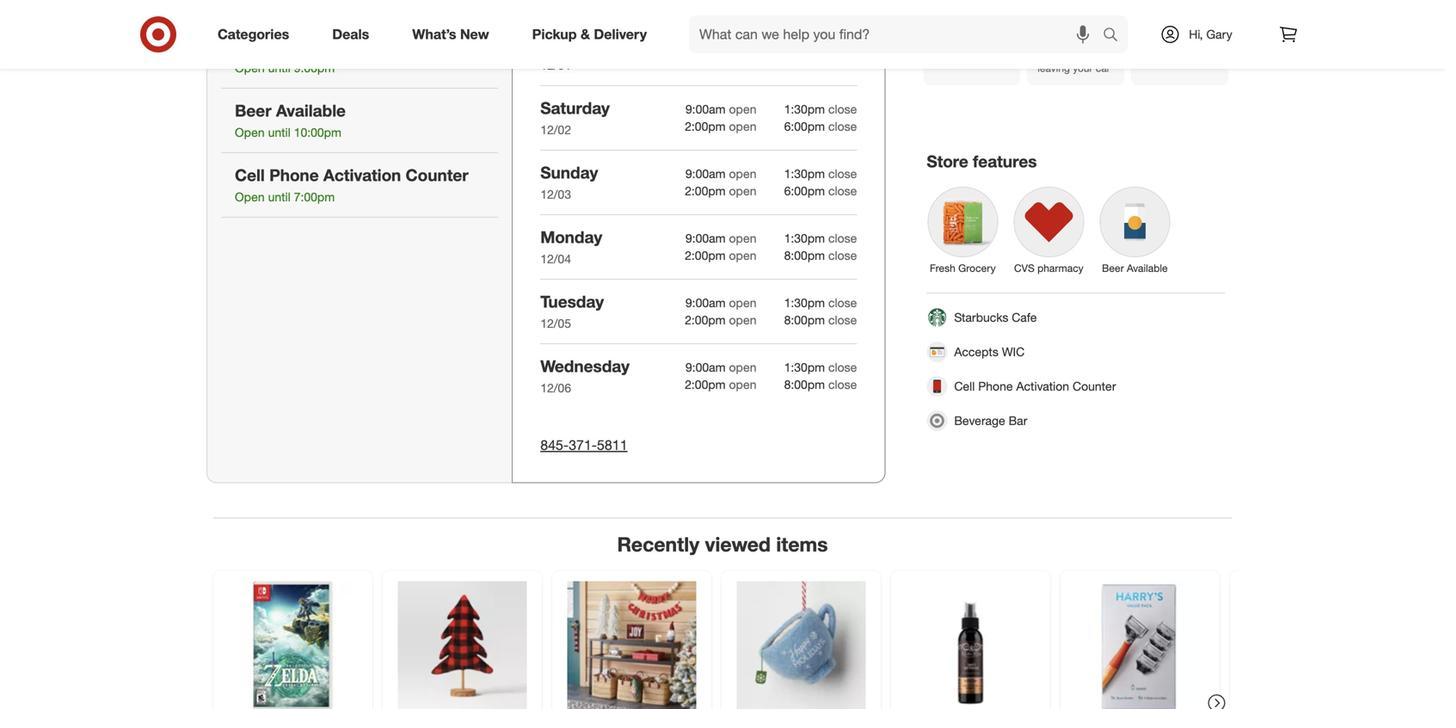 Task type: vqa. For each thing, say whether or not it's contained in the screenshot.
The Pisces Starter Pack
no



Task type: describe. For each thing, give the bounding box(es) containing it.
1:30pm for friday
[[785, 37, 825, 52]]

deals
[[332, 26, 369, 43]]

4 open from the top
[[729, 119, 757, 134]]

beverage
[[955, 413, 1006, 428]]

accepts wic
[[955, 344, 1025, 359]]

until for starbucks
[[268, 60, 291, 75]]

store
[[934, 34, 957, 47]]

12/01
[[541, 58, 571, 73]]

brought to your door by shipt
[[1142, 7, 1214, 33]]

pickup & delivery link
[[518, 15, 669, 53]]

pickup & delivery
[[532, 26, 647, 43]]

wondershop™ winter lodge collection image
[[568, 581, 697, 709]]

9:00am open for sunday
[[686, 166, 757, 181]]

8:00pm close for tuesday
[[785, 312, 857, 327]]

the legend of zelda: tears of the kingdom - nintendo switch image
[[229, 581, 358, 709]]

1 open from the top
[[729, 37, 757, 52]]

and for target
[[1038, 20, 1056, 33]]

search
[[1096, 28, 1137, 44]]

845-371-5811 link
[[541, 435, 857, 455]]

phone for cell phone activation counter open until 7:00pm
[[269, 165, 319, 185]]

new
[[460, 26, 489, 43]]

tuesday
[[541, 292, 604, 311]]

friday
[[541, 33, 588, 53]]

pick
[[1038, 48, 1057, 61]]

store
[[927, 151, 969, 171]]

phone for cell phone activation counter
[[979, 379, 1013, 394]]

starbucks cafe
[[955, 310, 1037, 325]]

wednesday
[[541, 356, 630, 376]]

1:30pm close for friday
[[785, 37, 857, 52]]

in-
[[988, 20, 1000, 33]]

5 open from the top
[[729, 166, 757, 181]]

ahead for use
[[1068, 7, 1096, 20]]

counter for cell phone activation counter open until 7:00pm
[[406, 165, 469, 185]]

shipt
[[1181, 20, 1205, 33]]

available for beer available
[[1128, 261, 1168, 274]]

beer for beer available
[[1103, 261, 1125, 274]]

845-
[[541, 437, 569, 453]]

12 open from the top
[[729, 377, 757, 392]]

10 close from the top
[[829, 312, 857, 327]]

app
[[1069, 34, 1087, 47]]

2 close from the top
[[829, 54, 857, 69]]

2:00pm open for sunday
[[685, 183, 757, 198]]

fresh
[[930, 261, 956, 274]]

viewed
[[705, 533, 771, 557]]

order ahead and pickup in- store
[[934, 7, 1000, 47]]

without
[[1075, 48, 1109, 61]]

cell for cell phone activation counter
[[955, 379, 975, 394]]

9 open from the top
[[729, 295, 757, 310]]

target
[[1038, 34, 1066, 47]]

order for use
[[1038, 7, 1065, 20]]

cvs
[[1015, 261, 1035, 274]]

brought
[[1142, 7, 1179, 20]]

10 open from the top
[[729, 312, 757, 327]]

9:00am open for saturday
[[686, 101, 757, 117]]

counter for cell phone activation counter
[[1073, 379, 1117, 394]]

items
[[777, 533, 828, 557]]

bar
[[1009, 413, 1028, 428]]

4 close from the top
[[829, 119, 857, 134]]

1:30pm close for monday
[[785, 231, 857, 246]]

7 close from the top
[[829, 231, 857, 246]]

11 close from the top
[[829, 360, 857, 375]]

recently
[[617, 533, 700, 557]]

open for beer available
[[235, 125, 265, 140]]

monday
[[541, 227, 603, 247]]

starbucks for starbucks cafe open until 9:00pm
[[235, 36, 314, 56]]

harry's value pack non-disposable razor handle - orange - 6ct image
[[1076, 581, 1205, 709]]

starbucks for starbucks cafe
[[955, 310, 1009, 325]]

8:00pm for friday
[[785, 54, 825, 69]]

12/05
[[541, 316, 571, 331]]

12/06
[[541, 380, 571, 395]]

6:00pm close for saturday
[[785, 119, 857, 134]]

features
[[973, 151, 1037, 171]]

order ahead and use the target app to pick up without leaving your car
[[1038, 7, 1111, 75]]

3 open from the top
[[729, 101, 757, 117]]

brought to your door by shipt link
[[1132, 0, 1229, 85]]

8 open from the top
[[729, 248, 757, 263]]

friday 12/01
[[541, 33, 588, 73]]

2 open from the top
[[729, 54, 757, 69]]

845-371-5811
[[541, 437, 628, 453]]

1 close from the top
[[829, 37, 857, 52]]

9:00am for monday
[[686, 231, 726, 246]]

2:00pm for saturday
[[685, 119, 726, 134]]

order ahead and use the target app to pick up without leaving your car link
[[1028, 0, 1125, 85]]

saturday
[[541, 98, 610, 118]]

categories
[[218, 26, 289, 43]]

cvs pharmacy
[[1015, 261, 1084, 274]]

up
[[1060, 48, 1072, 61]]

9:00am for saturday
[[686, 101, 726, 117]]

2:00pm open for tuesday
[[685, 312, 757, 327]]

what's new link
[[398, 15, 511, 53]]

and for store
[[934, 20, 952, 33]]

1:30pm close for sunday
[[785, 166, 857, 181]]

9:00am open for wednesday
[[686, 360, 757, 375]]

order ahead and pickup in- store link
[[924, 0, 1021, 85]]

until inside cell phone activation counter open until 7:00pm
[[268, 189, 291, 205]]

371-
[[569, 437, 597, 453]]

8:00pm close for wednesday
[[785, 377, 857, 392]]

2:00pm for monday
[[685, 248, 726, 263]]

5 close from the top
[[829, 166, 857, 181]]

&
[[581, 26, 590, 43]]

deals link
[[318, 15, 391, 53]]

cafe for starbucks cafe
[[1012, 310, 1037, 325]]

1:30pm close for tuesday
[[785, 295, 857, 310]]



Task type: locate. For each thing, give the bounding box(es) containing it.
available for beer available open until 10:00pm
[[276, 101, 346, 121]]

1 vertical spatial your
[[1073, 62, 1093, 75]]

order
[[934, 7, 961, 20], [1038, 7, 1065, 20]]

1 vertical spatial activation
[[1017, 379, 1070, 394]]

ahead inside order ahead and pickup in- store
[[964, 7, 992, 20]]

6 1:30pm close from the top
[[785, 360, 857, 375]]

2 9:00am open from the top
[[686, 101, 757, 117]]

and up 'target'
[[1038, 20, 1056, 33]]

1 vertical spatial until
[[268, 125, 291, 140]]

2 open from the top
[[235, 125, 265, 140]]

1 horizontal spatial cell
[[955, 379, 975, 394]]

1 vertical spatial available
[[1128, 261, 1168, 274]]

and
[[934, 20, 952, 33], [1038, 20, 1056, 33]]

6 close from the top
[[829, 183, 857, 198]]

0 horizontal spatial activation
[[324, 165, 401, 185]]

open down categories
[[235, 60, 265, 75]]

wednesday 12/06
[[541, 356, 630, 395]]

8:00pm close for friday
[[785, 54, 857, 69]]

2 1:30pm from the top
[[785, 101, 825, 117]]

activation
[[324, 165, 401, 185], [1017, 379, 1070, 394]]

1 vertical spatial phone
[[979, 379, 1013, 394]]

5 9:00am open from the top
[[686, 295, 757, 310]]

1 1:30pm from the top
[[785, 37, 825, 52]]

2:00pm open for friday
[[685, 54, 757, 69]]

ahead up pickup
[[964, 7, 992, 20]]

to up without
[[1090, 34, 1099, 47]]

cell down accepts
[[955, 379, 975, 394]]

1 vertical spatial cafe
[[1012, 310, 1037, 325]]

0 vertical spatial cafe
[[319, 36, 355, 56]]

cafe inside starbucks cafe open until 9:00pm
[[319, 36, 355, 56]]

open
[[729, 37, 757, 52], [729, 54, 757, 69], [729, 101, 757, 117], [729, 119, 757, 134], [729, 166, 757, 181], [729, 183, 757, 198], [729, 231, 757, 246], [729, 248, 757, 263], [729, 295, 757, 310], [729, 312, 757, 327], [729, 360, 757, 375], [729, 377, 757, 392]]

4 1:30pm from the top
[[785, 231, 825, 246]]

2:00pm for tuesday
[[685, 312, 726, 327]]

1 vertical spatial counter
[[1073, 379, 1117, 394]]

to up shipt
[[1182, 7, 1191, 20]]

0 vertical spatial counter
[[406, 165, 469, 185]]

3 9:00am open from the top
[[686, 166, 757, 181]]

delivery
[[594, 26, 647, 43]]

1 horizontal spatial order
[[1038, 7, 1065, 20]]

2 order from the left
[[1038, 7, 1065, 20]]

store features
[[927, 151, 1037, 171]]

order for pickup
[[934, 7, 961, 20]]

1 6:00pm from the top
[[785, 119, 825, 134]]

order inside order ahead and pickup in- store
[[934, 7, 961, 20]]

open inside starbucks cafe open until 9:00pm
[[235, 60, 265, 75]]

2:00pm for friday
[[685, 54, 726, 69]]

store capabilities with hours, vertical tabs tab list
[[207, 0, 512, 483]]

5811
[[597, 437, 628, 453]]

leaving
[[1038, 62, 1071, 75]]

1:30pm for tuesday
[[785, 295, 825, 310]]

1 9:00am open from the top
[[686, 37, 757, 52]]

hi, gary
[[1190, 27, 1233, 42]]

What can we help you find? suggestions appear below search field
[[689, 15, 1108, 53]]

4 9:00am open from the top
[[686, 231, 757, 246]]

open left 10:00pm
[[235, 125, 265, 140]]

activation for cell phone activation counter
[[1017, 379, 1070, 394]]

1 order from the left
[[934, 7, 961, 20]]

1 and from the left
[[934, 20, 952, 33]]

1 vertical spatial beer
[[1103, 261, 1125, 274]]

5 1:30pm from the top
[[785, 295, 825, 310]]

0 horizontal spatial cell
[[235, 165, 265, 185]]

0 vertical spatial phone
[[269, 165, 319, 185]]

the
[[1078, 20, 1093, 33]]

until inside starbucks cafe open until 9:00pm
[[268, 60, 291, 75]]

until left 10:00pm
[[268, 125, 291, 140]]

wic
[[1002, 344, 1025, 359]]

tuesday 12/05
[[541, 292, 604, 331]]

2 6:00pm from the top
[[785, 183, 825, 198]]

11 open from the top
[[729, 360, 757, 375]]

5 1:30pm close from the top
[[785, 295, 857, 310]]

beer available open until 10:00pm
[[235, 101, 346, 140]]

3 2:00pm open from the top
[[685, 183, 757, 198]]

6 9:00am from the top
[[686, 360, 726, 375]]

accepts
[[955, 344, 999, 359]]

9:00am for tuesday
[[686, 295, 726, 310]]

9 close from the top
[[829, 295, 857, 310]]

1:30pm for saturday
[[785, 101, 825, 117]]

to
[[1182, 7, 1191, 20], [1090, 34, 1099, 47]]

8 close from the top
[[829, 248, 857, 263]]

close
[[829, 37, 857, 52], [829, 54, 857, 69], [829, 101, 857, 117], [829, 119, 857, 134], [829, 166, 857, 181], [829, 183, 857, 198], [829, 231, 857, 246], [829, 248, 857, 263], [829, 295, 857, 310], [829, 312, 857, 327], [829, 360, 857, 375], [829, 377, 857, 392]]

1 2:00pm open from the top
[[685, 54, 757, 69]]

3 1:30pm close from the top
[[785, 166, 857, 181]]

beer available link
[[1092, 179, 1179, 279]]

2:00pm for wednesday
[[685, 377, 726, 392]]

5 2:00pm from the top
[[685, 312, 726, 327]]

saturday 12/02
[[541, 98, 610, 137]]

your inside order ahead and use the target app to pick up without leaving your car
[[1073, 62, 1093, 75]]

4 8:00pm close from the top
[[785, 377, 857, 392]]

open inside cell phone activation counter open until 7:00pm
[[235, 189, 265, 205]]

0 horizontal spatial cafe
[[319, 36, 355, 56]]

1 8:00pm from the top
[[785, 54, 825, 69]]

fresh grocery link
[[920, 179, 1006, 279]]

beer right the pharmacy
[[1103, 261, 1125, 274]]

open
[[235, 60, 265, 75], [235, 125, 265, 140], [235, 189, 265, 205]]

2:00pm for sunday
[[685, 183, 726, 198]]

beer for beer available open until 10:00pm
[[235, 101, 272, 121]]

1 horizontal spatial cafe
[[1012, 310, 1037, 325]]

1 horizontal spatial activation
[[1017, 379, 1070, 394]]

7 open from the top
[[729, 231, 757, 246]]

until inside beer available open until 10:00pm
[[268, 125, 291, 140]]

1 vertical spatial cell
[[955, 379, 975, 394]]

9:00pm
[[294, 60, 335, 75]]

2:00pm open
[[685, 54, 757, 69], [685, 119, 757, 134], [685, 183, 757, 198], [685, 248, 757, 263], [685, 312, 757, 327], [685, 377, 757, 392]]

grocery
[[959, 261, 996, 274]]

starbucks cafe open until 9:00pm
[[235, 36, 355, 75]]

2 vertical spatial open
[[235, 189, 265, 205]]

1 6:00pm close from the top
[[785, 119, 857, 134]]

1 vertical spatial 6:00pm close
[[785, 183, 857, 198]]

available inside beer available open until 10:00pm
[[276, 101, 346, 121]]

0 vertical spatial 6:00pm
[[785, 119, 825, 134]]

4 2:00pm from the top
[[685, 248, 726, 263]]

8:00pm close
[[785, 54, 857, 69], [785, 248, 857, 263], [785, 312, 857, 327], [785, 377, 857, 392]]

search button
[[1096, 15, 1137, 57]]

starbucks inside starbucks cafe open until 9:00pm
[[235, 36, 314, 56]]

1:30pm close for wednesday
[[785, 360, 857, 375]]

until
[[268, 60, 291, 75], [268, 125, 291, 140], [268, 189, 291, 205]]

0 horizontal spatial your
[[1073, 62, 1093, 75]]

6:00pm for sunday
[[785, 183, 825, 198]]

9:00am
[[686, 37, 726, 52], [686, 101, 726, 117], [686, 166, 726, 181], [686, 231, 726, 246], [686, 295, 726, 310], [686, 360, 726, 375]]

2 8:00pm close from the top
[[785, 248, 857, 263]]

gary
[[1207, 27, 1233, 42]]

and inside order ahead and pickup in- store
[[934, 20, 952, 33]]

1 9:00am from the top
[[686, 37, 726, 52]]

2 until from the top
[[268, 125, 291, 140]]

0 vertical spatial beer
[[235, 101, 272, 121]]

cafe for starbucks cafe open until 9:00pm
[[319, 36, 355, 56]]

6:00pm
[[785, 119, 825, 134], [785, 183, 825, 198]]

4 2:00pm open from the top
[[685, 248, 757, 263]]

until for beer
[[268, 125, 291, 140]]

6:00pm close
[[785, 119, 857, 134], [785, 183, 857, 198]]

by
[[1167, 20, 1178, 33]]

pharmacy
[[1038, 261, 1084, 274]]

counter
[[406, 165, 469, 185], [1073, 379, 1117, 394]]

10:00pm
[[294, 125, 342, 140]]

4 9:00am from the top
[[686, 231, 726, 246]]

0 horizontal spatial available
[[276, 101, 346, 121]]

beer inside beer available open until 10:00pm
[[235, 101, 272, 121]]

6 2:00pm from the top
[[685, 377, 726, 392]]

5 2:00pm open from the top
[[685, 312, 757, 327]]

beer available
[[1103, 261, 1168, 274]]

2 1:30pm close from the top
[[785, 101, 857, 117]]

1 horizontal spatial phone
[[979, 379, 1013, 394]]

0 horizontal spatial counter
[[406, 165, 469, 185]]

6:00pm close for sunday
[[785, 183, 857, 198]]

ahead inside order ahead and use the target app to pick up without leaving your car
[[1068, 7, 1096, 20]]

6 9:00am open from the top
[[686, 360, 757, 375]]

1 horizontal spatial ahead
[[1068, 7, 1096, 20]]

0 horizontal spatial and
[[934, 20, 952, 33]]

8:00pm for wednesday
[[785, 377, 825, 392]]

8:00pm for tuesday
[[785, 312, 825, 327]]

cafe up wic
[[1012, 310, 1037, 325]]

3 9:00am from the top
[[686, 166, 726, 181]]

9:00am for friday
[[686, 37, 726, 52]]

activation up bar
[[1017, 379, 1070, 394]]

8:00pm
[[785, 54, 825, 69], [785, 248, 825, 263], [785, 312, 825, 327], [785, 377, 825, 392]]

what's new
[[412, 26, 489, 43]]

6 2:00pm open from the top
[[685, 377, 757, 392]]

1 8:00pm close from the top
[[785, 54, 857, 69]]

3 until from the top
[[268, 189, 291, 205]]

2 9:00am from the top
[[686, 101, 726, 117]]

felt 'happy holidays' teacup christmas tree ornament blue - wondershop™ image
[[737, 581, 866, 709]]

what's
[[412, 26, 457, 43]]

3 close from the top
[[829, 101, 857, 117]]

0 horizontal spatial order
[[934, 7, 961, 20]]

6:00pm for saturday
[[785, 119, 825, 134]]

hi,
[[1190, 27, 1204, 42]]

order up pickup
[[934, 7, 961, 20]]

2 2:00pm from the top
[[685, 119, 726, 134]]

2 ahead from the left
[[1068, 7, 1096, 20]]

1 horizontal spatial and
[[1038, 20, 1056, 33]]

1 horizontal spatial counter
[[1073, 379, 1117, 394]]

beer inside "link"
[[1103, 261, 1125, 274]]

3 8:00pm from the top
[[785, 312, 825, 327]]

open for starbucks cafe
[[235, 60, 265, 75]]

1 horizontal spatial to
[[1182, 7, 1191, 20]]

use
[[1058, 20, 1075, 33]]

to inside brought to your door by shipt
[[1182, 7, 1191, 20]]

9:00am open for friday
[[686, 37, 757, 52]]

and inside order ahead and use the target app to pick up without leaving your car
[[1038, 20, 1056, 33]]

order inside order ahead and use the target app to pick up without leaving your car
[[1038, 7, 1065, 20]]

1:30pm close for saturday
[[785, 101, 857, 117]]

2 vertical spatial until
[[268, 189, 291, 205]]

beverage bar
[[955, 413, 1028, 428]]

1 open from the top
[[235, 60, 265, 75]]

activation inside cell phone activation counter open until 7:00pm
[[324, 165, 401, 185]]

sunday 12/03
[[541, 163, 598, 202]]

ahead
[[964, 7, 992, 20], [1068, 7, 1096, 20]]

1 horizontal spatial starbucks
[[955, 310, 1009, 325]]

your
[[1194, 7, 1214, 20], [1073, 62, 1093, 75]]

sunday
[[541, 163, 598, 182]]

12/03
[[541, 187, 571, 202]]

0 vertical spatial to
[[1182, 7, 1191, 20]]

1:30pm for wednesday
[[785, 360, 825, 375]]

your down without
[[1073, 62, 1093, 75]]

6 1:30pm from the top
[[785, 360, 825, 375]]

12" buffalo plaid fabric christmas tree figurine - wondershop™ red/black image
[[398, 581, 527, 709]]

activation up 7:00pm at the left top of the page
[[324, 165, 401, 185]]

3 1:30pm from the top
[[785, 166, 825, 181]]

5 9:00am from the top
[[686, 295, 726, 310]]

1 1:30pm close from the top
[[785, 37, 857, 52]]

0 horizontal spatial phone
[[269, 165, 319, 185]]

1 horizontal spatial beer
[[1103, 261, 1125, 274]]

to inside order ahead and use the target app to pick up without leaving your car
[[1090, 34, 1099, 47]]

0 vertical spatial open
[[235, 60, 265, 75]]

cell phone activation counter
[[955, 379, 1117, 394]]

0 horizontal spatial to
[[1090, 34, 1099, 47]]

order up use
[[1038, 7, 1065, 20]]

1 vertical spatial open
[[235, 125, 265, 140]]

cell for cell phone activation counter open until 7:00pm
[[235, 165, 265, 185]]

1 ahead from the left
[[964, 7, 992, 20]]

1:30pm for sunday
[[785, 166, 825, 181]]

cell
[[235, 165, 265, 185], [955, 379, 975, 394]]

0 vertical spatial starbucks
[[235, 36, 314, 56]]

phone up beverage bar on the right of the page
[[979, 379, 1013, 394]]

4 1:30pm close from the top
[[785, 231, 857, 246]]

available inside "link"
[[1128, 261, 1168, 274]]

1 horizontal spatial available
[[1128, 261, 1168, 274]]

counter inside cell phone activation counter open until 7:00pm
[[406, 165, 469, 185]]

2 6:00pm close from the top
[[785, 183, 857, 198]]

9:00am open for monday
[[686, 231, 757, 246]]

activation for cell phone activation counter open until 7:00pm
[[324, 165, 401, 185]]

cafe up 9:00pm
[[319, 36, 355, 56]]

2 and from the left
[[1038, 20, 1056, 33]]

pickup
[[532, 26, 577, 43]]

3 8:00pm close from the top
[[785, 312, 857, 327]]

12 close from the top
[[829, 377, 857, 392]]

rucker roots leave-in heat protectant - 4 fl oz image
[[907, 581, 1036, 709]]

12/02
[[541, 122, 571, 137]]

and up store
[[934, 20, 952, 33]]

1 vertical spatial starbucks
[[955, 310, 1009, 325]]

monday 12/04
[[541, 227, 603, 266]]

1 2:00pm from the top
[[685, 54, 726, 69]]

phone up 7:00pm at the left top of the page
[[269, 165, 319, 185]]

fresh grocery
[[930, 261, 996, 274]]

recently viewed items
[[617, 533, 828, 557]]

cell phone activation counter open until 7:00pm
[[235, 165, 469, 205]]

starbucks up 9:00pm
[[235, 36, 314, 56]]

0 vertical spatial until
[[268, 60, 291, 75]]

cell inside cell phone activation counter open until 7:00pm
[[235, 165, 265, 185]]

9:00am for wednesday
[[686, 360, 726, 375]]

4 8:00pm from the top
[[785, 377, 825, 392]]

8:00pm for monday
[[785, 248, 825, 263]]

door
[[1142, 20, 1164, 33]]

open left 7:00pm at the left top of the page
[[235, 189, 265, 205]]

car
[[1096, 62, 1111, 75]]

cell down beer available open until 10:00pm
[[235, 165, 265, 185]]

open inside beer available open until 10:00pm
[[235, 125, 265, 140]]

1 horizontal spatial your
[[1194, 7, 1214, 20]]

9:00am open for tuesday
[[686, 295, 757, 310]]

3 2:00pm from the top
[[685, 183, 726, 198]]

12/04
[[541, 251, 571, 266]]

1:30pm for monday
[[785, 231, 825, 246]]

3 open from the top
[[235, 189, 265, 205]]

9:00am for sunday
[[686, 166, 726, 181]]

pickup
[[954, 20, 985, 33]]

categories link
[[203, 15, 311, 53]]

until left 9:00pm
[[268, 60, 291, 75]]

0 vertical spatial your
[[1194, 7, 1214, 20]]

2:00pm open for wednesday
[[685, 377, 757, 392]]

0 vertical spatial cell
[[235, 165, 265, 185]]

2:00pm open for monday
[[685, 248, 757, 263]]

your inside brought to your door by shipt
[[1194, 7, 1214, 20]]

starbucks up accepts
[[955, 310, 1009, 325]]

beer down starbucks cafe open until 9:00pm
[[235, 101, 272, 121]]

your up shipt
[[1194, 7, 1214, 20]]

8:00pm close for monday
[[785, 248, 857, 263]]

2 2:00pm open from the top
[[685, 119, 757, 134]]

1 vertical spatial to
[[1090, 34, 1099, 47]]

ahead for pickup
[[964, 7, 992, 20]]

beer
[[235, 101, 272, 121], [1103, 261, 1125, 274]]

6 open from the top
[[729, 183, 757, 198]]

7:00pm
[[294, 189, 335, 205]]

ahead up "the"
[[1068, 7, 1096, 20]]

0 vertical spatial available
[[276, 101, 346, 121]]

available
[[276, 101, 346, 121], [1128, 261, 1168, 274]]

0 vertical spatial activation
[[324, 165, 401, 185]]

phone inside cell phone activation counter open until 7:00pm
[[269, 165, 319, 185]]

0 horizontal spatial starbucks
[[235, 36, 314, 56]]

0 horizontal spatial beer
[[235, 101, 272, 121]]

cvs pharmacy link
[[1006, 179, 1092, 279]]

0 horizontal spatial ahead
[[964, 7, 992, 20]]

2 8:00pm from the top
[[785, 248, 825, 263]]

2:00pm open for saturday
[[685, 119, 757, 134]]

until left 7:00pm at the left top of the page
[[268, 189, 291, 205]]

1 until from the top
[[268, 60, 291, 75]]

1 vertical spatial 6:00pm
[[785, 183, 825, 198]]

1:30pm close
[[785, 37, 857, 52], [785, 101, 857, 117], [785, 166, 857, 181], [785, 231, 857, 246], [785, 295, 857, 310], [785, 360, 857, 375]]

0 vertical spatial 6:00pm close
[[785, 119, 857, 134]]



